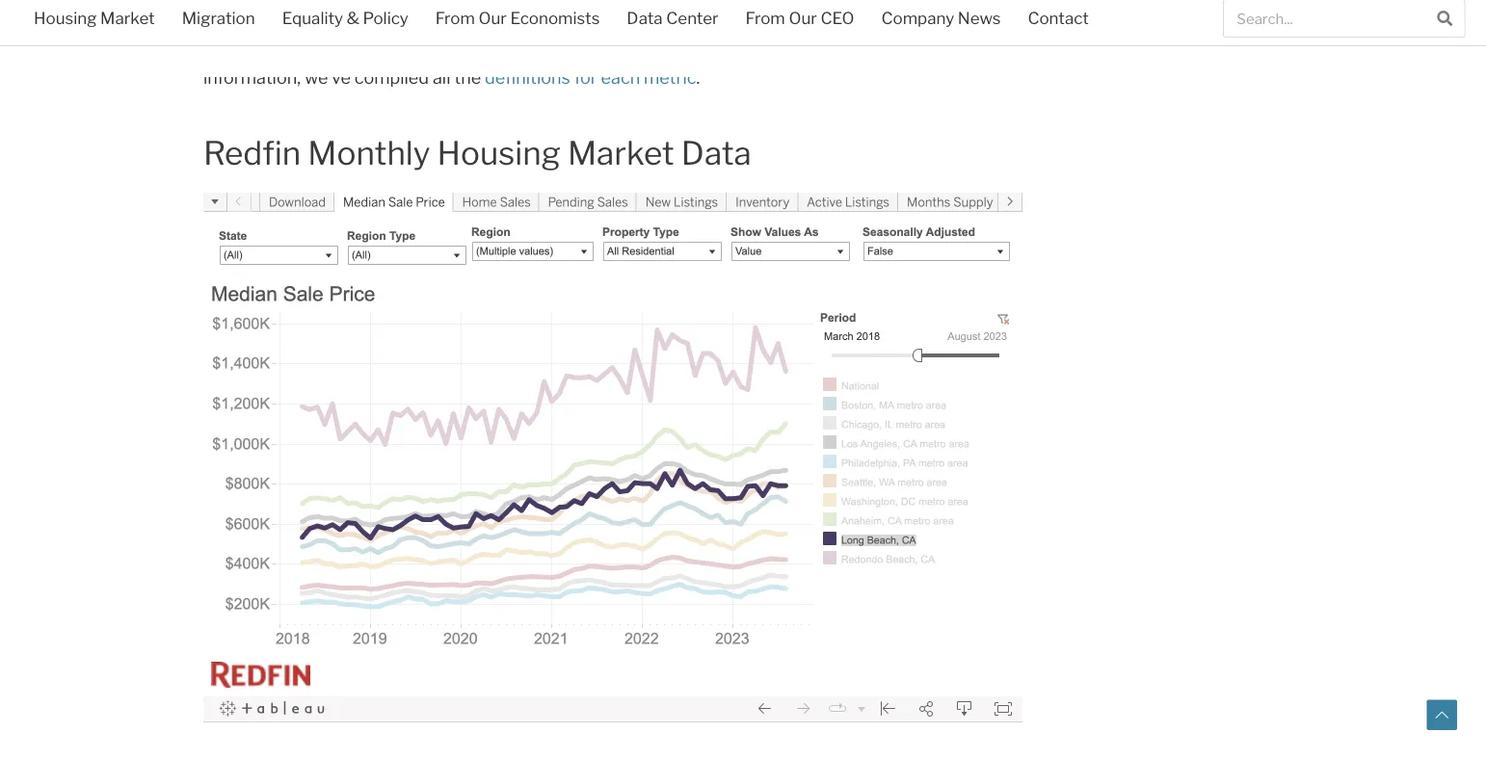 Task type: describe. For each thing, give the bounding box(es) containing it.
4
[[608, 0, 620, 4]]

can
[[902, 39, 931, 60]]

this
[[249, 11, 278, 32]]

definitions for each metric link
[[485, 67, 697, 88]]

1 horizontal spatial market
[[568, 134, 675, 172]]

0 horizontal spatial or
[[623, 0, 640, 4]]

1 vertical spatial here
[[1142, 39, 1179, 60]]

1 all from the top
[[203, 0, 224, 4]]

for
[[574, 67, 598, 88]]

1 vertical spatial .
[[697, 67, 700, 88]]

is left the &
[[322, 11, 335, 32]]

redfin monthly housing market data
[[203, 134, 752, 172]]

. inside ". for more information, we've compiled all the"
[[1179, 39, 1182, 60]]

from for from our ceo
[[746, 8, 786, 28]]

all data here is computed daily as either a rolling 1, 4 or 12-week window. the local data is grouped by metropolitan area and by county. all of this data is subject to revisions weekly and should be viewed with caution. if there are any concerns about the data or questions about metric definitions, please e-mail econdata@redfin.com or press@redfin.com. you can download the full dataset
[[203, 0, 1275, 60]]

mail
[[477, 39, 510, 60]]

here inside all data here is computed daily as either a rolling 1, 4 or 12-week window. the local data is grouped by metropolitan area and by county. all of this data is subject to revisions weekly and should be viewed with caution. if there are any concerns about the data or questions about metric definitions, please e-mail econdata@redfin.com or press@redfin.com. you can download the full dataset
[[268, 0, 304, 4]]

2 all from the top
[[203, 11, 224, 32]]

caution.
[[774, 11, 838, 32]]

week
[[669, 0, 713, 4]]

with
[[736, 11, 771, 32]]

data up "there"
[[861, 0, 897, 4]]

0 horizontal spatial market
[[100, 8, 155, 28]]

from our ceo
[[746, 8, 855, 28]]

for
[[1186, 39, 1212, 60]]

there
[[857, 11, 901, 32]]

1 vertical spatial or
[[1166, 11, 1183, 32]]

1 horizontal spatial housing
[[437, 134, 561, 172]]

are
[[904, 11, 931, 32]]

policy
[[363, 8, 409, 28]]

monthly
[[308, 134, 430, 172]]

our for economists
[[479, 8, 507, 28]]

area
[[1121, 0, 1156, 4]]

1 horizontal spatial metric
[[644, 67, 697, 88]]

company
[[882, 8, 955, 28]]

0 vertical spatial the
[[1096, 11, 1123, 32]]

search image
[[1438, 10, 1453, 26]]

should
[[593, 11, 647, 32]]

window.
[[716, 0, 781, 4]]

as
[[453, 0, 471, 4]]

from our economists
[[436, 8, 600, 28]]

from our economists link
[[422, 0, 614, 40]]

is up equality
[[308, 0, 321, 4]]

compiled
[[355, 67, 429, 88]]

&
[[347, 8, 360, 28]]

dataset
[[1077, 39, 1138, 60]]

Search... search field
[[1225, 0, 1426, 37]]

housing market
[[34, 8, 155, 28]]

redfin
[[203, 134, 301, 172]]

1 horizontal spatial and
[[1160, 0, 1190, 4]]

equality
[[282, 8, 343, 28]]

concerns
[[967, 11, 1041, 32]]

data up of on the left top of page
[[228, 0, 264, 4]]

is up company
[[901, 0, 914, 4]]

0 vertical spatial data
[[627, 8, 663, 28]]

housing market link
[[20, 0, 168, 40]]

rolling
[[539, 0, 589, 4]]

revisions
[[422, 11, 495, 32]]

from for from our economists
[[436, 8, 475, 28]]

econdata@redfin.com
[[514, 39, 691, 60]]

1 vertical spatial data
[[682, 134, 752, 172]]

computed
[[325, 0, 408, 4]]

subject
[[339, 11, 398, 32]]

questions
[[1187, 11, 1266, 32]]



Task type: vqa. For each thing, say whether or not it's contained in the screenshot.
'concerns'
yes



Task type: locate. For each thing, give the bounding box(es) containing it.
1 vertical spatial all
[[203, 11, 224, 32]]

. left for
[[1179, 39, 1182, 60]]

information,
[[203, 67, 301, 88]]

1 vertical spatial metric
[[644, 67, 697, 88]]

here
[[268, 0, 304, 4], [1142, 39, 1179, 60]]

data down ". for more information, we've compiled all the"
[[682, 134, 752, 172]]

2 our from the left
[[789, 8, 817, 28]]

the left full
[[1017, 39, 1044, 60]]

1 vertical spatial housing
[[437, 134, 561, 172]]

2 by from the left
[[1194, 0, 1213, 4]]

definitions for each metric .
[[485, 67, 700, 88]]

please
[[403, 39, 456, 60]]

0 horizontal spatial our
[[479, 8, 507, 28]]

metric inside all data here is computed daily as either a rolling 1, 4 or 12-week window. the local data is grouped by metropolitan area and by county. all of this data is subject to revisions weekly and should be viewed with caution. if there are any concerns about the data or questions about metric definitions, please e-mail econdata@redfin.com or press@redfin.com. you can download the full dataset
[[254, 39, 307, 60]]

is
[[308, 0, 321, 4], [901, 0, 914, 4], [322, 11, 335, 32]]

0 vertical spatial or
[[623, 0, 640, 4]]

by
[[990, 0, 1009, 4], [1194, 0, 1213, 4]]

market down each
[[568, 134, 675, 172]]

all
[[433, 67, 451, 88]]

and
[[1160, 0, 1190, 4], [559, 11, 589, 32]]

or down viewed
[[694, 39, 712, 60]]

market
[[100, 8, 155, 28], [568, 134, 675, 172]]

definitions
[[485, 67, 571, 88]]

1 horizontal spatial the
[[1017, 39, 1044, 60]]

our
[[479, 8, 507, 28], [789, 8, 817, 28]]

our down the either
[[479, 8, 507, 28]]

all
[[203, 0, 224, 4], [203, 11, 224, 32]]

the
[[1096, 11, 1123, 32], [1017, 39, 1044, 60], [454, 67, 481, 88]]

contact link
[[1015, 0, 1103, 40]]

1 vertical spatial the
[[1017, 39, 1044, 60]]

0 horizontal spatial from
[[436, 8, 475, 28]]

by up questions
[[1194, 0, 1213, 4]]

here left for
[[1142, 39, 1179, 60]]

full
[[1048, 39, 1073, 60]]

you
[[868, 39, 898, 60]]

and down rolling
[[559, 11, 589, 32]]

0 vertical spatial here
[[268, 0, 304, 4]]

0 vertical spatial housing
[[34, 8, 97, 28]]

1 from from the left
[[436, 8, 475, 28]]

by up concerns
[[990, 0, 1009, 4]]

. for more information, we've compiled all the
[[203, 39, 1258, 88]]

metric right each
[[644, 67, 697, 88]]

grouped
[[918, 0, 986, 4]]

market left migration
[[100, 8, 155, 28]]

about down 'metropolitan'
[[1045, 11, 1092, 32]]

data
[[228, 0, 264, 4], [861, 0, 897, 4], [282, 11, 318, 32], [1127, 11, 1162, 32]]

1 vertical spatial about
[[203, 39, 251, 60]]

0 horizontal spatial the
[[454, 67, 481, 88]]

1 horizontal spatial data
[[682, 134, 752, 172]]

data down 12-
[[627, 8, 663, 28]]

about
[[1045, 11, 1092, 32], [203, 39, 251, 60]]

1 vertical spatial and
[[559, 11, 589, 32]]

1 horizontal spatial by
[[1194, 0, 1213, 4]]

1 by from the left
[[990, 0, 1009, 4]]

center
[[667, 8, 719, 28]]

1 our from the left
[[479, 8, 507, 28]]

2 horizontal spatial the
[[1096, 11, 1123, 32]]

1 vertical spatial market
[[568, 134, 675, 172]]

a
[[526, 0, 536, 4]]

migration link
[[168, 0, 269, 40]]

either
[[475, 0, 522, 4]]

from down as
[[436, 8, 475, 28]]

about down of on the left top of page
[[203, 39, 251, 60]]

from our ceo link
[[732, 0, 868, 40]]

company news
[[882, 8, 1001, 28]]

data
[[627, 8, 663, 28], [682, 134, 752, 172]]

company news link
[[868, 0, 1015, 40]]

0 vertical spatial market
[[100, 8, 155, 28]]

or
[[623, 0, 640, 4], [1166, 11, 1183, 32], [694, 39, 712, 60]]

metric down 'this'
[[254, 39, 307, 60]]

definitions,
[[310, 39, 400, 60]]

1 horizontal spatial our
[[789, 8, 817, 28]]

news
[[958, 8, 1001, 28]]

migration
[[182, 8, 255, 28]]

2 vertical spatial the
[[454, 67, 481, 88]]

data down area
[[1127, 11, 1162, 32]]

0 horizontal spatial housing
[[34, 8, 97, 28]]

. down viewed
[[697, 67, 700, 88]]

1 horizontal spatial about
[[1045, 11, 1092, 32]]

any
[[934, 11, 963, 32]]

2 vertical spatial or
[[694, 39, 712, 60]]

0 horizontal spatial metric
[[254, 39, 307, 60]]

from inside 'link'
[[746, 8, 786, 28]]

0 horizontal spatial about
[[203, 39, 251, 60]]

0 vertical spatial about
[[1045, 11, 1092, 32]]

economists
[[511, 8, 600, 28]]

and right area
[[1160, 0, 1190, 4]]

housing
[[34, 8, 97, 28], [437, 134, 561, 172]]

equality & policy
[[282, 8, 409, 28]]

to
[[402, 11, 419, 32]]

0 vertical spatial .
[[1179, 39, 1182, 60]]

of
[[228, 11, 245, 32]]

.
[[1179, 39, 1182, 60], [697, 67, 700, 88]]

all left of on the left top of page
[[203, 11, 224, 32]]

0 horizontal spatial .
[[697, 67, 700, 88]]

here link
[[1142, 39, 1179, 60]]

from
[[436, 8, 475, 28], [746, 8, 786, 28]]

0 horizontal spatial here
[[268, 0, 304, 4]]

1 horizontal spatial or
[[694, 39, 712, 60]]

we've
[[305, 67, 351, 88]]

data center link
[[614, 0, 732, 40]]

be
[[650, 11, 671, 32]]

0 vertical spatial and
[[1160, 0, 1190, 4]]

1 horizontal spatial here
[[1142, 39, 1179, 60]]

0 vertical spatial all
[[203, 0, 224, 4]]

or right 4
[[623, 0, 640, 4]]

data center
[[627, 8, 719, 28]]

the right all
[[454, 67, 481, 88]]

0 horizontal spatial and
[[559, 11, 589, 32]]

daily
[[411, 0, 449, 4]]

1 horizontal spatial .
[[1179, 39, 1182, 60]]

if
[[842, 11, 854, 32]]

None search field
[[1224, 0, 1466, 38]]

county.
[[1217, 0, 1275, 4]]

the inside ". for more information, we've compiled all the"
[[454, 67, 481, 88]]

data right 'this'
[[282, 11, 318, 32]]

12-
[[644, 0, 669, 4]]

our inside from our economists link
[[479, 8, 507, 28]]

or up the 'here' link
[[1166, 11, 1183, 32]]

press@redfin.com.
[[715, 39, 864, 60]]

0 vertical spatial metric
[[254, 39, 307, 60]]

our down the
[[789, 8, 817, 28]]

contact
[[1028, 8, 1089, 28]]

1,
[[593, 0, 605, 4]]

local
[[820, 0, 858, 4]]

more
[[1216, 39, 1258, 60]]

equality & policy link
[[269, 0, 422, 40]]

0 horizontal spatial data
[[627, 8, 663, 28]]

2 from from the left
[[746, 8, 786, 28]]

from down window.
[[746, 8, 786, 28]]

the up dataset
[[1096, 11, 1123, 32]]

metric
[[254, 39, 307, 60], [644, 67, 697, 88]]

metropolitan
[[1013, 0, 1117, 4]]

ceo
[[821, 8, 855, 28]]

1 horizontal spatial from
[[746, 8, 786, 28]]

0 horizontal spatial by
[[990, 0, 1009, 4]]

the
[[785, 0, 816, 4]]

weekly
[[498, 11, 555, 32]]

our for ceo
[[789, 8, 817, 28]]

our inside from our ceo 'link'
[[789, 8, 817, 28]]

each
[[601, 67, 640, 88]]

all up migration
[[203, 0, 224, 4]]

viewed
[[675, 11, 732, 32]]

here up 'this'
[[268, 0, 304, 4]]

download
[[935, 39, 1014, 60]]

e-
[[460, 39, 477, 60]]

2 horizontal spatial or
[[1166, 11, 1183, 32]]



